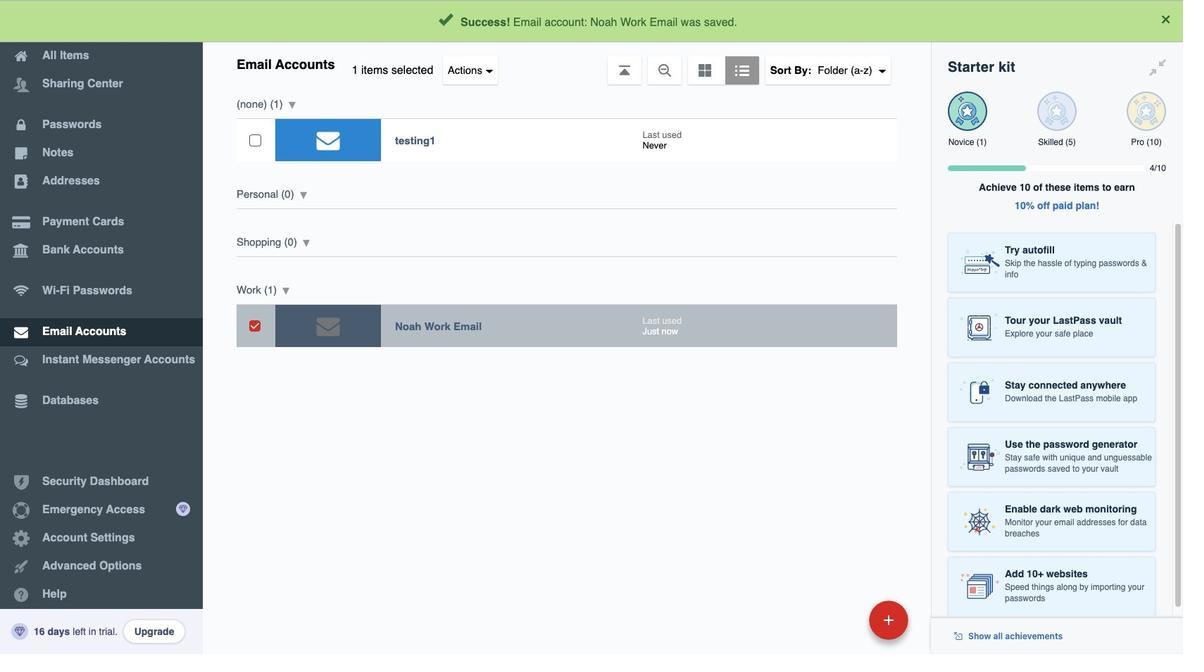 Task type: locate. For each thing, give the bounding box(es) containing it.
search my vault text field
[[340, 6, 902, 37]]

new item navigation
[[772, 597, 917, 654]]

vault options navigation
[[203, 42, 931, 85]]

main navigation navigation
[[0, 0, 203, 654]]

alert
[[0, 0, 1183, 42]]



Task type: describe. For each thing, give the bounding box(es) containing it.
Search search field
[[340, 6, 902, 37]]

new item element
[[772, 600, 914, 640]]



Task type: vqa. For each thing, say whether or not it's contained in the screenshot.
search my vault text box
yes



